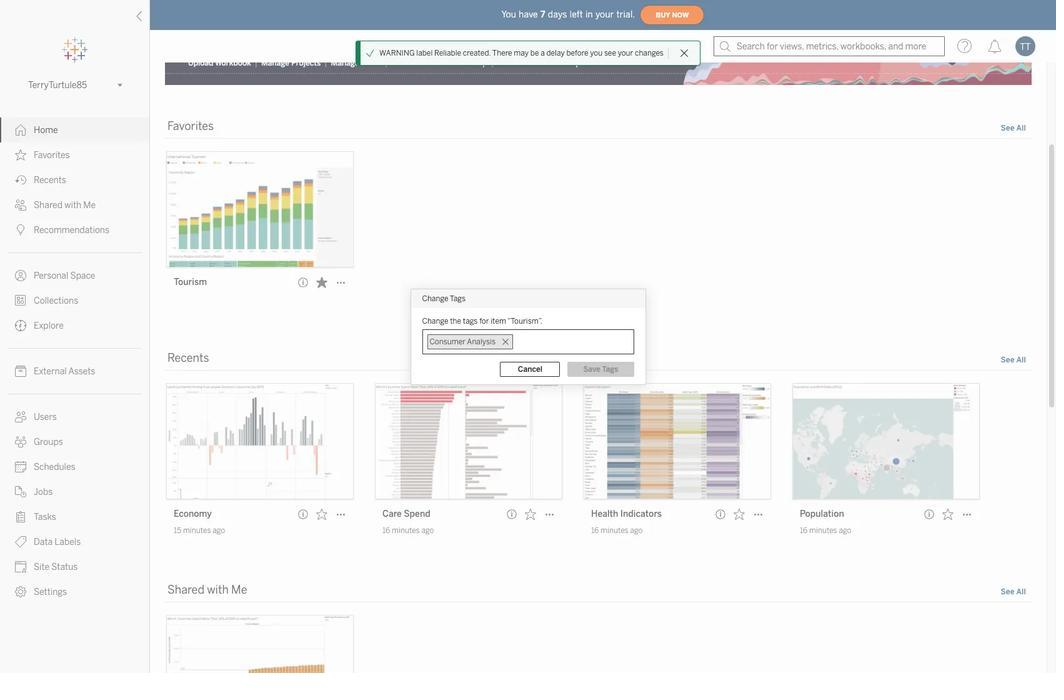 Task type: locate. For each thing, give the bounding box(es) containing it.
0 vertical spatial favorites
[[168, 120, 214, 133]]

1 vertical spatial your
[[618, 49, 633, 58]]

1 horizontal spatial favorites
[[168, 120, 214, 133]]

tags right save
[[602, 365, 619, 374]]

consumer analysis option
[[427, 334, 513, 349]]

1 see all link from the top
[[1001, 122, 1027, 135]]

0 vertical spatial recents
[[34, 175, 66, 186]]

0 vertical spatial users
[[361, 59, 381, 68]]

cancel
[[518, 365, 543, 374]]

warning
[[379, 49, 415, 58]]

1 16 from the left
[[383, 527, 390, 535]]

2 tableau from the left
[[535, 59, 562, 68]]

16 minutes ago down health indicators
[[591, 527, 643, 535]]

see all link for shared with me
[[1001, 586, 1027, 599]]

0 horizontal spatial shared
[[34, 200, 62, 211]]

0 vertical spatial shared with me
[[34, 200, 96, 211]]

1 vertical spatial users
[[34, 412, 57, 423]]

4 ago from the left
[[839, 527, 852, 535]]

tourism
[[174, 277, 207, 288]]

ago down spend
[[422, 527, 434, 535]]

tableau down reliable
[[428, 59, 456, 68]]

ago for population
[[839, 527, 852, 535]]

0 vertical spatial all
[[1017, 124, 1026, 133]]

consumer analysis
[[430, 337, 496, 346]]

2 vertical spatial see all link
[[1001, 586, 1027, 599]]

external assets link
[[0, 359, 149, 384]]

2 all from the top
[[1017, 356, 1026, 365]]

tags inside button
[[602, 365, 619, 374]]

manage left projects
[[261, 59, 289, 68]]

1 vertical spatial see all
[[1001, 356, 1026, 365]]

0 horizontal spatial recents
[[34, 175, 66, 186]]

1 ago from the left
[[213, 527, 225, 535]]

3 all from the top
[[1017, 588, 1026, 597]]

minutes down "economy"
[[183, 527, 211, 535]]

ago for economy
[[213, 527, 225, 535]]

users inside the main navigation. press the up and down arrow keys to access links. element
[[34, 412, 57, 423]]

item
[[491, 317, 506, 325]]

shared with me
[[34, 200, 96, 211], [168, 583, 247, 597]]

2 horizontal spatial 16
[[800, 527, 808, 535]]

you
[[502, 9, 516, 20]]

main navigation. press the up and down arrow keys to access links. element
[[0, 118, 149, 605]]

ago
[[213, 527, 225, 535], [422, 527, 434, 535], [630, 527, 643, 535], [839, 527, 852, 535]]

1 vertical spatial shared
[[168, 583, 204, 597]]

0 horizontal spatial 16 minutes ago
[[383, 527, 434, 535]]

site status
[[34, 562, 78, 573]]

schedules
[[34, 462, 75, 473]]

workbook
[[215, 59, 251, 68]]

1 vertical spatial all
[[1017, 356, 1026, 365]]

shared with me link
[[0, 193, 149, 218]]

with up recommendations link
[[64, 200, 81, 211]]

2 see all from the top
[[1001, 356, 1026, 365]]

see all link for favorites
[[1001, 122, 1027, 135]]

0 horizontal spatial me
[[83, 200, 96, 211]]

change the tags for item "tourism". list box
[[422, 329, 634, 354]]

1 horizontal spatial your
[[618, 49, 633, 58]]

download down may
[[498, 59, 533, 68]]

4 | from the left
[[491, 59, 494, 68]]

shared up recommendations
[[34, 200, 62, 211]]

home link
[[0, 118, 149, 143]]

0 horizontal spatial tags
[[450, 294, 466, 303]]

1 minutes from the left
[[183, 527, 211, 535]]

1 horizontal spatial manage
[[331, 59, 359, 68]]

| down warning
[[385, 59, 388, 68]]

economy
[[174, 509, 212, 520]]

15
[[174, 527, 181, 535]]

|
[[255, 59, 258, 68], [325, 59, 327, 68], [385, 59, 388, 68], [491, 59, 494, 68]]

status
[[51, 562, 78, 573]]

data labels link
[[0, 529, 149, 554]]

change
[[422, 294, 449, 303], [422, 317, 449, 325]]

users down success icon
[[361, 59, 381, 68]]

shared with me down "15 minutes ago"
[[168, 583, 247, 597]]

with
[[64, 200, 81, 211], [207, 583, 229, 597]]

you have 7 days left in your trial.
[[502, 9, 635, 20]]

shared down 15
[[168, 583, 204, 597]]

3 see all link from the top
[[1001, 586, 1027, 599]]

1 vertical spatial with
[[207, 583, 229, 597]]

shared with me up recommendations
[[34, 200, 96, 211]]

16
[[383, 527, 390, 535], [591, 527, 599, 535], [800, 527, 808, 535]]

0 vertical spatial see all link
[[1001, 122, 1027, 135]]

2 vertical spatial see all
[[1001, 588, 1026, 597]]

site
[[34, 562, 49, 573]]

0 horizontal spatial 16
[[383, 527, 390, 535]]

2 see from the top
[[1001, 356, 1015, 365]]

| down there
[[491, 59, 494, 68]]

16 minutes ago
[[383, 527, 434, 535], [591, 527, 643, 535], [800, 527, 852, 535]]

2 | from the left
[[325, 59, 327, 68]]

collections link
[[0, 288, 149, 313]]

"tourism".
[[508, 317, 543, 325]]

favorites inside the main navigation. press the up and down arrow keys to access links. element
[[34, 150, 70, 161]]

ago for health indicators
[[630, 527, 643, 535]]

manage
[[261, 59, 289, 68], [331, 59, 359, 68]]

created.
[[463, 49, 491, 58]]

buy now
[[656, 11, 689, 19]]

0 vertical spatial see all
[[1001, 124, 1026, 133]]

0 horizontal spatial manage
[[261, 59, 289, 68]]

1 vertical spatial favorites
[[34, 150, 70, 161]]

minutes for population
[[810, 527, 837, 535]]

prep
[[564, 59, 581, 68]]

minutes down health
[[601, 527, 629, 535]]

0 horizontal spatial tableau
[[428, 59, 456, 68]]

0 vertical spatial me
[[83, 200, 96, 211]]

2 16 from the left
[[591, 527, 599, 535]]

minutes down care spend at the bottom of page
[[392, 527, 420, 535]]

1 horizontal spatial tableau
[[535, 59, 562, 68]]

tableau
[[428, 59, 456, 68], [535, 59, 562, 68]]

1 vertical spatial tags
[[602, 365, 619, 374]]

users
[[361, 59, 381, 68], [34, 412, 57, 423]]

0 vertical spatial shared
[[34, 200, 62, 211]]

ago right 15
[[213, 527, 225, 535]]

2 vertical spatial see
[[1001, 588, 1015, 597]]

16 down health
[[591, 527, 599, 535]]

data
[[34, 537, 53, 548]]

2 16 minutes ago from the left
[[591, 527, 643, 535]]

tableau down "a"
[[535, 59, 562, 68]]

0 horizontal spatial with
[[64, 200, 81, 211]]

4 minutes from the left
[[810, 527, 837, 535]]

change up consumer
[[422, 294, 449, 303]]

download
[[391, 59, 427, 68], [498, 59, 533, 68]]

users up groups
[[34, 412, 57, 423]]

download down warning
[[391, 59, 427, 68]]

the
[[450, 317, 461, 325]]

there
[[492, 49, 512, 58]]

tags up the
[[450, 294, 466, 303]]

change for change the tags for item "tourism".
[[422, 317, 449, 325]]

change left the
[[422, 317, 449, 325]]

1 16 minutes ago from the left
[[383, 527, 434, 535]]

all for favorites
[[1017, 124, 1026, 133]]

a
[[541, 49, 545, 58]]

1 tableau from the left
[[428, 59, 456, 68]]

see
[[1001, 124, 1015, 133], [1001, 356, 1015, 365], [1001, 588, 1015, 597]]

2 manage from the left
[[331, 59, 359, 68]]

indicators
[[621, 509, 662, 520]]

me inside shared with me link
[[83, 200, 96, 211]]

2 vertical spatial all
[[1017, 588, 1026, 597]]

users link
[[0, 404, 149, 429]]

see all for recents
[[1001, 356, 1026, 365]]

16 for health
[[591, 527, 599, 535]]

1 horizontal spatial shared
[[168, 583, 204, 597]]

| right projects
[[325, 59, 327, 68]]

save tags button
[[568, 362, 634, 377]]

minutes down population
[[810, 527, 837, 535]]

16 minutes ago for indicators
[[591, 527, 643, 535]]

1 | from the left
[[255, 59, 258, 68]]

1 vertical spatial recents
[[168, 352, 209, 365]]

0 horizontal spatial your
[[596, 9, 614, 20]]

external assets
[[34, 366, 95, 377]]

minutes
[[183, 527, 211, 535], [392, 527, 420, 535], [601, 527, 629, 535], [810, 527, 837, 535]]

recents inside the main navigation. press the up and down arrow keys to access links. element
[[34, 175, 66, 186]]

0 horizontal spatial users
[[34, 412, 57, 423]]

see all
[[1001, 124, 1026, 133], [1001, 356, 1026, 365], [1001, 588, 1026, 597]]

me
[[83, 200, 96, 211], [231, 583, 247, 597]]

see for favorites
[[1001, 124, 1015, 133]]

with inside the main navigation. press the up and down arrow keys to access links. element
[[64, 200, 81, 211]]

16 minutes ago for spend
[[383, 527, 434, 535]]

your right the see
[[618, 49, 633, 58]]

see all for favorites
[[1001, 124, 1026, 133]]

0 horizontal spatial favorites
[[34, 150, 70, 161]]

tags for save tags
[[602, 365, 619, 374]]

1 horizontal spatial 16 minutes ago
[[591, 527, 643, 535]]

0 vertical spatial tags
[[450, 294, 466, 303]]

1 horizontal spatial 16
[[591, 527, 599, 535]]

16 minutes ago down care spend at the bottom of page
[[383, 527, 434, 535]]

2 change from the top
[[422, 317, 449, 325]]

site status link
[[0, 554, 149, 580]]

1 vertical spatial see
[[1001, 356, 1015, 365]]

0 vertical spatial change
[[422, 294, 449, 303]]

0 horizontal spatial download
[[391, 59, 427, 68]]

recents
[[34, 175, 66, 186], [168, 352, 209, 365]]

2 horizontal spatial 16 minutes ago
[[800, 527, 852, 535]]

1 vertical spatial change
[[422, 317, 449, 325]]

2 minutes from the left
[[392, 527, 420, 535]]

2 see all link from the top
[[1001, 354, 1027, 367]]

0 vertical spatial see
[[1001, 124, 1015, 133]]

manage users link
[[330, 58, 382, 68]]

be
[[531, 49, 539, 58]]

see for shared with me
[[1001, 588, 1015, 597]]

1 see from the top
[[1001, 124, 1015, 133]]

3 see from the top
[[1001, 588, 1015, 597]]

16 down population
[[800, 527, 808, 535]]

ago down the indicators at the bottom of the page
[[630, 527, 643, 535]]

2 ago from the left
[[422, 527, 434, 535]]

minutes for care spend
[[392, 527, 420, 535]]

1 vertical spatial see all link
[[1001, 354, 1027, 367]]

schedules link
[[0, 454, 149, 479]]

recents link
[[0, 168, 149, 193]]

data labels
[[34, 537, 81, 548]]

your
[[596, 9, 614, 20], [618, 49, 633, 58]]

ago down population
[[839, 527, 852, 535]]

1 change from the top
[[422, 294, 449, 303]]

1 horizontal spatial download
[[498, 59, 533, 68]]

manage right projects
[[331, 59, 359, 68]]

with down "15 minutes ago"
[[207, 583, 229, 597]]

tasks link
[[0, 504, 149, 529]]

1 horizontal spatial me
[[231, 583, 247, 597]]

3 minutes from the left
[[601, 527, 629, 535]]

0 vertical spatial with
[[64, 200, 81, 211]]

3 ago from the left
[[630, 527, 643, 535]]

16 minutes ago down population
[[800, 527, 852, 535]]

your right in
[[596, 9, 614, 20]]

16 down care on the bottom left
[[383, 527, 390, 535]]

1 all from the top
[[1017, 124, 1026, 133]]

upload workbook | manage projects | manage users | download tableau desktop | download tableau prep builder
[[188, 59, 608, 68]]

1 see all from the top
[[1001, 124, 1026, 133]]

0 horizontal spatial shared with me
[[34, 200, 96, 211]]

3 16 from the left
[[800, 527, 808, 535]]

1 horizontal spatial tags
[[602, 365, 619, 374]]

1 vertical spatial shared with me
[[168, 583, 247, 597]]

favorites link
[[0, 143, 149, 168]]

| right workbook
[[255, 59, 258, 68]]

recommendations link
[[0, 218, 149, 243]]

shared inside the main navigation. press the up and down arrow keys to access links. element
[[34, 200, 62, 211]]

3 see all from the top
[[1001, 588, 1026, 597]]

see all link
[[1001, 122, 1027, 135], [1001, 354, 1027, 367], [1001, 586, 1027, 599]]

tags
[[450, 294, 466, 303], [602, 365, 619, 374]]



Task type: describe. For each thing, give the bounding box(es) containing it.
before
[[567, 49, 589, 58]]

personal space
[[34, 271, 95, 281]]

buy
[[656, 11, 671, 19]]

upload
[[188, 59, 213, 68]]

tasks
[[34, 512, 56, 523]]

1 manage from the left
[[261, 59, 289, 68]]

changes
[[635, 49, 664, 58]]

care
[[383, 509, 402, 520]]

desktop
[[458, 59, 488, 68]]

success image
[[366, 49, 374, 58]]

1 vertical spatial me
[[231, 583, 247, 597]]

manage projects link
[[261, 58, 321, 68]]

have
[[519, 9, 538, 20]]

buy now button
[[640, 5, 705, 25]]

care spend
[[383, 509, 431, 520]]

groups link
[[0, 429, 149, 454]]

labels
[[55, 537, 81, 548]]

in
[[586, 9, 593, 20]]

shared with me inside shared with me link
[[34, 200, 96, 211]]

see all for shared with me
[[1001, 588, 1026, 597]]

analysis
[[467, 337, 496, 346]]

settings
[[34, 587, 67, 598]]

health
[[591, 509, 619, 520]]

0 vertical spatial your
[[596, 9, 614, 20]]

change tags
[[422, 294, 466, 303]]

tags for change tags
[[450, 294, 466, 303]]

explore link
[[0, 313, 149, 338]]

minutes for health indicators
[[601, 527, 629, 535]]

personal
[[34, 271, 68, 281]]

jobs link
[[0, 479, 149, 504]]

change for change tags
[[422, 294, 449, 303]]

groups
[[34, 437, 63, 448]]

collections
[[34, 296, 78, 306]]

your inside alert
[[618, 49, 633, 58]]

population
[[800, 509, 844, 520]]

spend
[[404, 509, 431, 520]]

change the tags for item "tourism".
[[422, 317, 543, 325]]

ago for care spend
[[422, 527, 434, 535]]

see
[[604, 49, 616, 58]]

projects
[[291, 59, 321, 68]]

see all link for recents
[[1001, 354, 1027, 367]]

for
[[480, 317, 489, 325]]

label
[[417, 49, 433, 58]]

home
[[34, 125, 58, 136]]

settings link
[[0, 580, 149, 605]]

days
[[548, 9, 567, 20]]

reliable
[[434, 49, 461, 58]]

1 horizontal spatial with
[[207, 583, 229, 597]]

you
[[590, 49, 603, 58]]

change tags dialog
[[411, 289, 645, 384]]

now
[[672, 11, 689, 19]]

15 minutes ago
[[174, 527, 225, 535]]

consumer
[[430, 337, 466, 346]]

tags
[[463, 317, 478, 325]]

1 download from the left
[[391, 59, 427, 68]]

1 horizontal spatial users
[[361, 59, 381, 68]]

space
[[70, 271, 95, 281]]

recommendations
[[34, 225, 109, 236]]

all for shared with me
[[1017, 588, 1026, 597]]

save tags
[[583, 365, 619, 374]]

warning label reliable created. there may be a delay before you see your changes alert
[[379, 48, 664, 59]]

3 | from the left
[[385, 59, 388, 68]]

health indicators
[[591, 509, 662, 520]]

16 for care
[[383, 527, 390, 535]]

see for recents
[[1001, 356, 1015, 365]]

warning label reliable created. there may be a delay before you see your changes
[[379, 49, 664, 58]]

delay
[[547, 49, 565, 58]]

1 horizontal spatial recents
[[168, 352, 209, 365]]

left
[[570, 9, 583, 20]]

explore
[[34, 321, 64, 331]]

jobs
[[34, 487, 53, 498]]

personal space link
[[0, 263, 149, 288]]

minutes for economy
[[183, 527, 211, 535]]

trial.
[[617, 9, 635, 20]]

cancel button
[[500, 362, 560, 377]]

download tableau desktop link
[[391, 58, 488, 68]]

may
[[514, 49, 529, 58]]

7
[[541, 9, 546, 20]]

assets
[[68, 366, 95, 377]]

builder
[[583, 59, 608, 68]]

download tableau prep builder link
[[497, 58, 609, 68]]

navigation panel element
[[0, 38, 149, 605]]

save
[[583, 365, 601, 374]]

external
[[34, 366, 67, 377]]

upload workbook button
[[188, 58, 252, 68]]

all for recents
[[1017, 356, 1026, 365]]

2 download from the left
[[498, 59, 533, 68]]

1 horizontal spatial shared with me
[[168, 583, 247, 597]]

3 16 minutes ago from the left
[[800, 527, 852, 535]]



Task type: vqa. For each thing, say whether or not it's contained in the screenshot.
3rd 'MINUTES' from the left
yes



